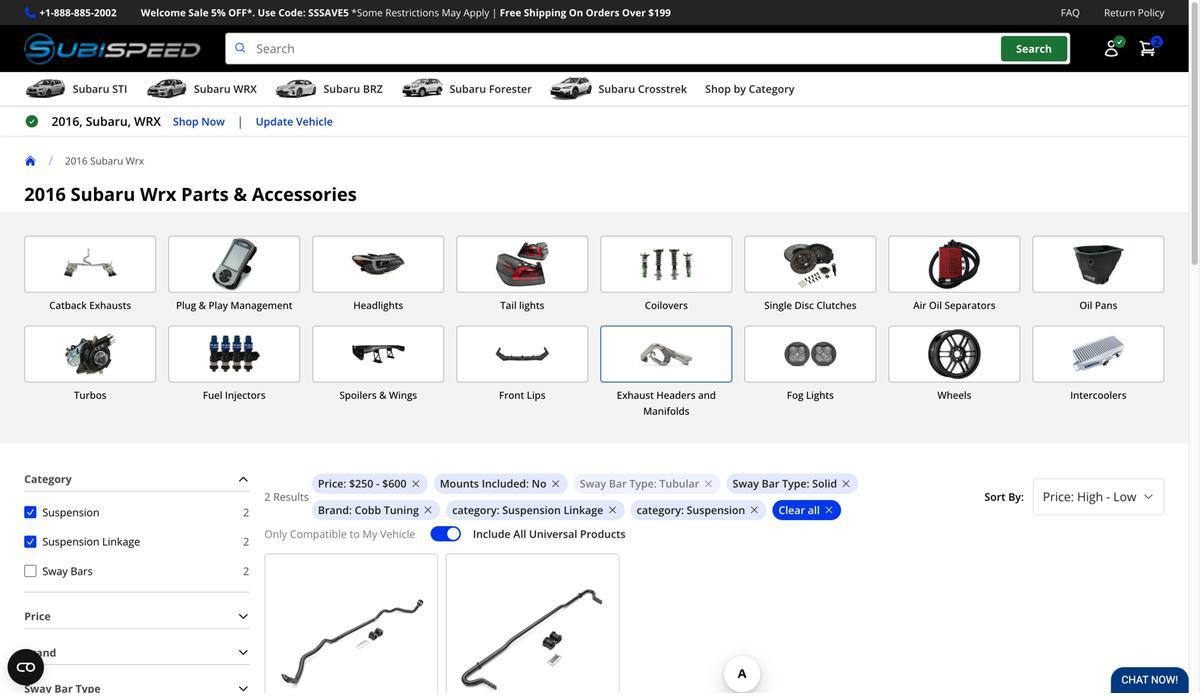 Task type: describe. For each thing, give the bounding box(es) containing it.
brz
[[363, 82, 383, 96]]

subaru crosstrek
[[599, 82, 688, 96]]

open widget image
[[8, 649, 44, 686]]

single
[[765, 299, 793, 312]]

spoilers
[[340, 388, 377, 402]]

results
[[273, 490, 309, 504]]

shop by category
[[706, 82, 795, 96]]

included
[[482, 476, 526, 491]]

apply
[[464, 6, 490, 19]]

suspension up all on the bottom left of page
[[503, 503, 561, 517]]

faq link
[[1062, 5, 1081, 21]]

subaru for 2016 subaru wrx
[[90, 154, 123, 168]]

: down tubular
[[682, 503, 684, 517]]

all
[[808, 503, 821, 517]]

exhaust headers and manifolds
[[617, 388, 716, 418]]

exhaust headers and manifolds image
[[602, 326, 732, 382]]

turbos
[[74, 388, 107, 402]]

fuel
[[203, 388, 223, 402]]

+1-888-885-2002 link
[[39, 5, 117, 21]]

faq
[[1062, 6, 1081, 19]]

tuning
[[384, 503, 419, 517]]

air oil separators
[[914, 299, 996, 312]]

fog
[[787, 388, 804, 402]]

catback exhausts button
[[24, 236, 156, 314]]

sway bars
[[42, 564, 93, 578]]

sssave5
[[308, 6, 349, 19]]

a subaru forester thumbnail image image
[[401, 77, 444, 100]]

coilovers button
[[601, 236, 733, 314]]

: left tubular
[[654, 476, 657, 491]]

mounts
[[440, 476, 479, 491]]

subaru for subaru wrx
[[194, 82, 231, 96]]

2002
[[94, 6, 117, 19]]

subaru,
[[86, 113, 131, 129]]

headlights
[[354, 299, 404, 312]]

exhausts
[[89, 299, 131, 312]]

only compatible to my vehicle
[[265, 527, 416, 541]]

now
[[202, 114, 225, 128]]

headlights image
[[313, 237, 444, 292]]

shipping
[[524, 6, 567, 19]]

wheels image
[[890, 326, 1020, 382]]

sti
[[112, 82, 127, 96]]

2016 for 2016 subaru wrx
[[65, 154, 88, 168]]

tubular
[[660, 476, 700, 491]]

0 horizontal spatial |
[[237, 113, 244, 129]]

plug
[[176, 299, 196, 312]]

: up include
[[497, 503, 500, 517]]

front
[[499, 388, 525, 402]]

headlights button
[[313, 236, 445, 314]]

2016 subaru wrx
[[65, 154, 144, 168]]

clear
[[779, 503, 806, 517]]

category
[[749, 82, 795, 96]]

fog lights image
[[746, 326, 876, 382]]

subaru sti
[[73, 82, 127, 96]]

1 horizontal spatial &
[[234, 182, 247, 206]]

separators
[[945, 299, 996, 312]]

sort
[[985, 490, 1006, 504]]

: left solid
[[807, 476, 810, 491]]

vehicle inside button
[[296, 114, 333, 128]]

tail lights image
[[457, 237, 588, 292]]

$199
[[649, 6, 671, 19]]

return
[[1105, 6, 1136, 19]]

1 oil from the left
[[930, 299, 943, 312]]

spoilers & wings image
[[313, 326, 444, 382]]

: left 'cobb'
[[349, 503, 352, 517]]

/
[[49, 153, 53, 169]]

5%
[[211, 6, 226, 19]]

0 vertical spatial |
[[492, 6, 498, 19]]

front lips image
[[457, 326, 588, 382]]

fuel injectors image
[[169, 326, 300, 382]]

+1-
[[39, 6, 54, 19]]

plug & play management button
[[168, 236, 300, 314]]

Suspension button
[[24, 506, 36, 519]]

catback
[[49, 299, 87, 312]]

products
[[580, 527, 626, 541]]

888-
[[54, 6, 74, 19]]

code:
[[279, 6, 306, 19]]

intercoolers button
[[1033, 326, 1165, 419]]

welcome sale 5% off*. use code: sssave5 *some restrictions may apply | free shipping on orders over $199
[[141, 6, 671, 19]]

+1-888-885-2002
[[39, 6, 117, 19]]

2 for sway bars
[[243, 564, 249, 578]]

search input field
[[225, 33, 1071, 65]]

disc
[[795, 299, 815, 312]]

2016, subaru, wrx
[[52, 113, 161, 129]]

fog lights
[[787, 388, 834, 402]]

coilovers image
[[602, 237, 732, 292]]

subaru wrx button
[[146, 75, 257, 106]]

forester
[[489, 82, 532, 96]]

Select... button
[[1034, 479, 1165, 515]]

type for solid
[[783, 476, 807, 491]]

front lips button
[[457, 326, 589, 419]]

category : suspension linkage
[[453, 503, 604, 517]]

include
[[473, 527, 511, 541]]

category for category
[[24, 472, 72, 486]]

subaru crosstrek button
[[550, 75, 688, 106]]

select... image
[[1143, 491, 1155, 503]]

0 horizontal spatial wrx
[[134, 113, 161, 129]]

bar for sway bar type : solid
[[762, 476, 780, 491]]

2016 subaru wrx parts & accessories
[[24, 182, 357, 206]]

a subaru wrx thumbnail image image
[[146, 77, 188, 100]]

2016 for 2016 subaru wrx parts & accessories
[[24, 182, 66, 206]]

subaru for subaru forester
[[450, 82, 487, 96]]

front lips
[[499, 388, 546, 402]]

oil pans image
[[1034, 237, 1165, 292]]

2 oil from the left
[[1080, 299, 1093, 312]]

return policy
[[1105, 6, 1165, 19]]

include all universal products
[[473, 527, 626, 541]]

1 vertical spatial vehicle
[[380, 527, 416, 541]]

plug & play management
[[176, 299, 293, 312]]

price: $250 - $600
[[318, 476, 407, 491]]

2016 subaru wrx link
[[65, 154, 156, 168]]

2 for suspension
[[243, 505, 249, 519]]

cobb subaru front sway bar 24mm - 2 position adjustable - 2015-2021 subaru wrx image
[[271, 561, 432, 693]]

shop for shop by category
[[706, 82, 731, 96]]

sway for sway bars
[[42, 564, 68, 578]]

-
[[376, 476, 380, 491]]

shop now link
[[173, 113, 225, 130]]

my
[[363, 527, 378, 541]]

sway for sway bar type : solid
[[733, 476, 759, 491]]



Task type: locate. For each thing, give the bounding box(es) containing it.
suspension up suspension linkage
[[42, 505, 100, 520]]

tail lights
[[501, 299, 545, 312]]

2 type from the left
[[783, 476, 807, 491]]

:
[[526, 476, 529, 491], [654, 476, 657, 491], [807, 476, 810, 491], [349, 503, 352, 517], [497, 503, 500, 517], [682, 503, 684, 517]]

1 horizontal spatial category
[[453, 503, 497, 517]]

brand
[[318, 503, 349, 517], [24, 645, 56, 660]]

1 horizontal spatial brand
[[318, 503, 349, 517]]

sway
[[580, 476, 607, 491], [733, 476, 759, 491], [42, 564, 68, 578]]

: left no
[[526, 476, 529, 491]]

1 horizontal spatial bar
[[762, 476, 780, 491]]

2 vertical spatial &
[[379, 388, 387, 402]]

4 subaru from the left
[[450, 82, 487, 96]]

1 horizontal spatial linkage
[[564, 503, 604, 517]]

vehicle
[[296, 114, 333, 128], [380, 527, 416, 541]]

0 horizontal spatial category
[[24, 472, 72, 486]]

catback exhausts image
[[25, 237, 156, 292]]

lips
[[527, 388, 546, 402]]

wrx inside dropdown button
[[234, 82, 257, 96]]

air oil separators image
[[890, 237, 1020, 292]]

1 vertical spatial &
[[199, 299, 206, 312]]

2016 right '/'
[[65, 154, 88, 168]]

search
[[1017, 41, 1053, 56]]

subaru left sti
[[73, 82, 110, 96]]

subaru inside subaru brz "dropdown button"
[[324, 82, 360, 96]]

1 bar from the left
[[609, 476, 627, 491]]

| left free
[[492, 6, 498, 19]]

tail
[[501, 299, 517, 312]]

type left tubular
[[630, 476, 654, 491]]

& for plug
[[199, 299, 206, 312]]

& inside "button"
[[199, 299, 206, 312]]

1 vertical spatial wrx
[[140, 182, 177, 206]]

subaru inside subaru wrx dropdown button
[[194, 82, 231, 96]]

subaru left brz
[[324, 82, 360, 96]]

spoilers & wings button
[[313, 326, 445, 419]]

oil pans
[[1080, 299, 1118, 312]]

manifolds
[[644, 404, 690, 418]]

1 vertical spatial |
[[237, 113, 244, 129]]

category up include
[[453, 503, 497, 517]]

0 vertical spatial shop
[[706, 82, 731, 96]]

0 vertical spatial brand
[[318, 503, 349, 517]]

subaru for subaru sti
[[73, 82, 110, 96]]

bar up clear
[[762, 476, 780, 491]]

1 horizontal spatial |
[[492, 6, 498, 19]]

subaru up now
[[194, 82, 231, 96]]

wrx left "parts"
[[140, 182, 177, 206]]

1 horizontal spatial vehicle
[[380, 527, 416, 541]]

bar for sway bar type : tubular
[[609, 476, 627, 491]]

plug & play management image
[[169, 237, 300, 292]]

2016,
[[52, 113, 83, 129]]

subaru brz button
[[275, 75, 383, 106]]

by:
[[1009, 490, 1025, 504]]

Suspension Linkage button
[[24, 536, 36, 548]]

a subaru brz thumbnail image image
[[275, 77, 318, 100]]

suspension down tubular
[[687, 503, 746, 517]]

mounts included : no
[[440, 476, 547, 491]]

category for category : suspension
[[637, 503, 682, 517]]

subaru inside subaru forester dropdown button
[[450, 82, 487, 96]]

single disc clutches
[[765, 299, 857, 312]]

wrx down a subaru wrx thumbnail image
[[134, 113, 161, 129]]

wings
[[389, 388, 417, 402]]

wrx for 2016 subaru wrx parts & accessories
[[140, 182, 177, 206]]

a subaru sti thumbnail image image
[[24, 77, 67, 100]]

linkage up products
[[564, 503, 604, 517]]

3 subaru from the left
[[324, 82, 360, 96]]

single disc clutches button
[[745, 236, 877, 314]]

1 vertical spatial subaru
[[71, 182, 135, 206]]

& right "parts"
[[234, 182, 247, 206]]

intercoolers image
[[1034, 326, 1165, 382]]

2 horizontal spatial &
[[379, 388, 387, 402]]

single disc clutches image
[[746, 237, 876, 292]]

compatible
[[290, 527, 347, 541]]

clutches
[[817, 299, 857, 312]]

oil right air
[[930, 299, 943, 312]]

shop left by
[[706, 82, 731, 96]]

price button
[[24, 605, 249, 628]]

return policy link
[[1105, 5, 1165, 21]]

2 button
[[1132, 33, 1165, 64]]

0 horizontal spatial &
[[199, 299, 206, 312]]

oil left pans
[[1080, 299, 1093, 312]]

1 vertical spatial shop
[[173, 114, 199, 128]]

1 type from the left
[[630, 476, 654, 491]]

0 vertical spatial &
[[234, 182, 247, 206]]

subaru down 2016 subaru wrx
[[71, 182, 135, 206]]

0 vertical spatial wrx
[[234, 82, 257, 96]]

vehicle down subaru brz "dropdown button"
[[296, 114, 333, 128]]

vehicle down tuning
[[380, 527, 416, 541]]

2 results
[[265, 490, 309, 504]]

sway up products
[[580, 476, 607, 491]]

category for category : suspension linkage
[[453, 503, 497, 517]]

sway for sway bar type : tubular
[[580, 476, 607, 491]]

air
[[914, 299, 927, 312]]

brand : cobb tuning
[[318, 503, 419, 517]]

subaru inside subaru sti 'dropdown button'
[[73, 82, 110, 96]]

category inside dropdown button
[[24, 472, 72, 486]]

cobb subaru rear sway bar 22mm - 3 position adjustable  - 2008-2021 subaru wrx & sti image
[[453, 561, 613, 693]]

button image
[[1103, 40, 1121, 58]]

subaru left forester
[[450, 82, 487, 96]]

shop inside shop now link
[[173, 114, 199, 128]]

pans
[[1096, 299, 1118, 312]]

fuel injectors
[[203, 388, 266, 402]]

1 subaru from the left
[[73, 82, 110, 96]]

2 horizontal spatial sway
[[733, 476, 759, 491]]

sway up "category : suspension" on the right bottom of page
[[733, 476, 759, 491]]

fog lights button
[[745, 326, 877, 419]]

subaru forester
[[450, 82, 532, 96]]

category up suspension button
[[24, 472, 72, 486]]

wrx for 2016 subaru wrx
[[126, 154, 144, 168]]

shop
[[706, 82, 731, 96], [173, 114, 199, 128]]

subaru for subaru brz
[[324, 82, 360, 96]]

search button
[[1002, 36, 1068, 61]]

injectors
[[225, 388, 266, 402]]

subaru for 2016 subaru wrx parts & accessories
[[71, 182, 135, 206]]

lights
[[520, 299, 545, 312]]

shop now
[[173, 114, 225, 128]]

use
[[258, 6, 276, 19]]

0 vertical spatial 2016
[[65, 154, 88, 168]]

update vehicle button
[[256, 113, 333, 130]]

& inside button
[[379, 388, 387, 402]]

brand button
[[24, 641, 249, 665]]

turbos image
[[25, 326, 156, 382]]

2016 down '/'
[[24, 182, 66, 206]]

crosstrek
[[638, 82, 688, 96]]

type
[[630, 476, 654, 491], [783, 476, 807, 491]]

linkage down the category dropdown button
[[102, 535, 140, 549]]

brand for brand
[[24, 645, 56, 660]]

1 horizontal spatial type
[[783, 476, 807, 491]]

shop left now
[[173, 114, 199, 128]]

0 horizontal spatial brand
[[24, 645, 56, 660]]

brand down the price
[[24, 645, 56, 660]]

by
[[734, 82, 746, 96]]

0 horizontal spatial sway
[[42, 564, 68, 578]]

& for spoilers
[[379, 388, 387, 402]]

price:
[[318, 476, 347, 491]]

0 horizontal spatial type
[[630, 476, 654, 491]]

update vehicle
[[256, 114, 333, 128]]

spoilers & wings
[[340, 388, 417, 402]]

category button
[[24, 468, 249, 491]]

home image
[[24, 155, 36, 167]]

over
[[622, 6, 646, 19]]

brand inside dropdown button
[[24, 645, 56, 660]]

0 vertical spatial subaru
[[90, 154, 123, 168]]

2 inside button
[[1155, 34, 1161, 49]]

solid
[[813, 476, 838, 491]]

1 horizontal spatial wrx
[[234, 82, 257, 96]]

brand for brand : cobb tuning
[[318, 503, 349, 517]]

|
[[492, 6, 498, 19], [237, 113, 244, 129]]

1 vertical spatial 2016
[[24, 182, 66, 206]]

Sway Bars button
[[24, 565, 36, 577]]

wrx down subaru,
[[126, 154, 144, 168]]

exhaust
[[617, 388, 654, 402]]

shop by category button
[[706, 75, 795, 106]]

| right now
[[237, 113, 244, 129]]

clear all
[[779, 503, 821, 517]]

lights
[[807, 388, 834, 402]]

1 horizontal spatial oil
[[1080, 299, 1093, 312]]

category down the sway bar type : tubular
[[637, 503, 682, 517]]

1 vertical spatial wrx
[[134, 113, 161, 129]]

1 horizontal spatial shop
[[706, 82, 731, 96]]

may
[[442, 6, 461, 19]]

shop for shop now
[[173, 114, 199, 128]]

& left wings
[[379, 388, 387, 402]]

1 vertical spatial brand
[[24, 645, 56, 660]]

subaru inside subaru crosstrek dropdown button
[[599, 82, 636, 96]]

cobb
[[355, 503, 381, 517]]

0 horizontal spatial shop
[[173, 114, 199, 128]]

0 vertical spatial linkage
[[564, 503, 604, 517]]

subaru right a subaru crosstrek thumbnail image
[[599, 82, 636, 96]]

play
[[209, 299, 228, 312]]

and
[[699, 388, 716, 402]]

bar up products
[[609, 476, 627, 491]]

1 vertical spatial linkage
[[102, 535, 140, 549]]

turbos button
[[24, 326, 156, 419]]

sway right sway bars button
[[42, 564, 68, 578]]

restrictions
[[386, 6, 439, 19]]

a subaru crosstrek thumbnail image image
[[550, 77, 593, 100]]

0 horizontal spatial bar
[[609, 476, 627, 491]]

2016
[[65, 154, 88, 168], [24, 182, 66, 206]]

suspension up sway bars
[[42, 535, 100, 549]]

5 subaru from the left
[[599, 82, 636, 96]]

shop inside shop by category "dropdown button"
[[706, 82, 731, 96]]

wrx up update
[[234, 82, 257, 96]]

$250
[[349, 476, 374, 491]]

sway bar type : solid
[[733, 476, 838, 491]]

subispeed logo image
[[24, 33, 201, 65]]

type for tubular
[[630, 476, 654, 491]]

subaru down 2016, subaru, wrx
[[90, 154, 123, 168]]

update
[[256, 114, 294, 128]]

subaru for subaru crosstrek
[[599, 82, 636, 96]]

accessories
[[252, 182, 357, 206]]

0 horizontal spatial linkage
[[102, 535, 140, 549]]

2 horizontal spatial category
[[637, 503, 682, 517]]

category : suspension
[[637, 503, 746, 517]]

& left play
[[199, 299, 206, 312]]

0 horizontal spatial oil
[[930, 299, 943, 312]]

linkage
[[564, 503, 604, 517], [102, 535, 140, 549]]

brand up only compatible to my vehicle
[[318, 503, 349, 517]]

wheels
[[938, 388, 972, 402]]

free
[[500, 6, 522, 19]]

1 horizontal spatial sway
[[580, 476, 607, 491]]

2 bar from the left
[[762, 476, 780, 491]]

0 vertical spatial vehicle
[[296, 114, 333, 128]]

type up clear
[[783, 476, 807, 491]]

0 vertical spatial wrx
[[126, 154, 144, 168]]

2 subaru from the left
[[194, 82, 231, 96]]

off*.
[[228, 6, 255, 19]]

0 horizontal spatial vehicle
[[296, 114, 333, 128]]

headers
[[657, 388, 696, 402]]

2 for suspension linkage
[[243, 534, 249, 549]]



Task type: vqa. For each thing, say whether or not it's contained in the screenshot.
Subaru Crosstrek
yes



